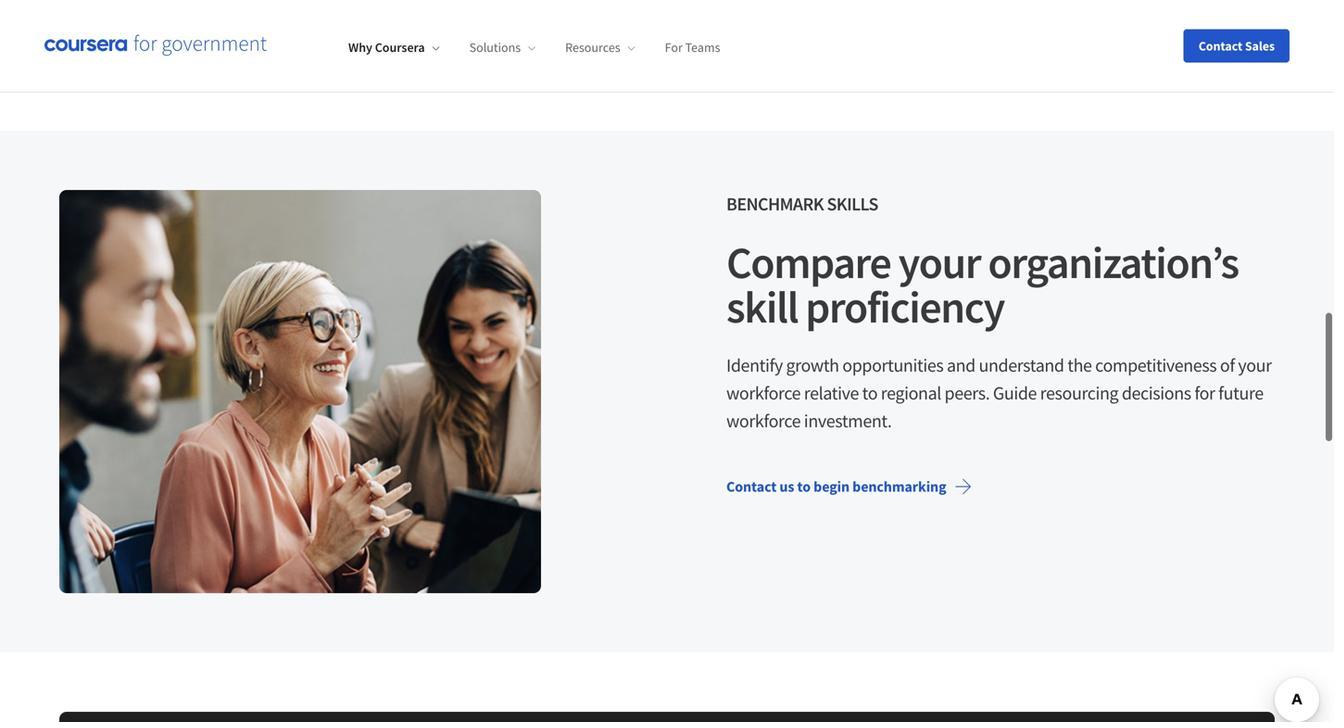 Task type: describe. For each thing, give the bounding box(es) containing it.
of
[[1221, 354, 1236, 377]]

resources
[[566, 39, 621, 56]]

the
[[1068, 354, 1093, 377]]

skills
[[827, 193, 879, 216]]

guide
[[994, 382, 1037, 405]]

why coursera link
[[349, 39, 440, 56]]

coursera for government image
[[44, 35, 267, 57]]

compare
[[727, 235, 891, 290]]

identify growth opportunities and understand the competitiveness of your workforce relative to regional peers. guide resourcing decisions for future workforce investment.
[[727, 354, 1273, 433]]

resources link
[[566, 39, 636, 56]]

for teams link
[[665, 39, 721, 56]]

organization's
[[989, 235, 1239, 290]]

peers.
[[945, 382, 990, 405]]

your inside identify growth opportunities and understand the competitiveness of your workforce relative to regional peers. guide resourcing decisions for future workforce investment.
[[1239, 354, 1273, 377]]

solutions
[[470, 39, 521, 56]]

growth
[[787, 354, 840, 377]]

sales
[[1246, 38, 1276, 54]]

and
[[947, 354, 976, 377]]

competitiveness
[[1096, 354, 1217, 377]]

contact for contact sales
[[1199, 38, 1243, 54]]

to inside "link"
[[798, 478, 811, 496]]

why coursera
[[349, 39, 425, 56]]

contact sales button
[[1185, 29, 1290, 63]]

for
[[1195, 382, 1216, 405]]

benchmark skills image
[[59, 190, 541, 593]]

begin
[[814, 478, 850, 496]]

benchmark
[[727, 193, 824, 216]]



Task type: vqa. For each thing, say whether or not it's contained in the screenshot.
3rd courses
no



Task type: locate. For each thing, give the bounding box(es) containing it.
contact left us
[[727, 478, 777, 496]]

opportunities
[[843, 354, 944, 377]]

contact inside button
[[1199, 38, 1243, 54]]

resourcing
[[1041, 382, 1119, 405]]

understand
[[979, 354, 1065, 377]]

benchmark skills
[[727, 193, 879, 216]]

your
[[899, 235, 981, 290], [1239, 354, 1273, 377]]

to inside identify growth opportunities and understand the competitiveness of your workforce relative to regional peers. guide resourcing decisions for future workforce investment.
[[863, 382, 878, 405]]

benchmarking
[[853, 478, 947, 496]]

1 horizontal spatial to
[[863, 382, 878, 405]]

0 vertical spatial to
[[863, 382, 878, 405]]

0 vertical spatial your
[[899, 235, 981, 290]]

1 vertical spatial contact
[[727, 478, 777, 496]]

workforce
[[727, 382, 801, 405], [727, 409, 801, 433]]

us
[[780, 478, 795, 496]]

2 workforce from the top
[[727, 409, 801, 433]]

coursera
[[375, 39, 425, 56]]

solutions link
[[470, 39, 536, 56]]

your inside compare your organization's skill proficiency
[[899, 235, 981, 290]]

contact left sales
[[1199, 38, 1243, 54]]

for teams
[[665, 39, 721, 56]]

0 vertical spatial workforce
[[727, 382, 801, 405]]

compare your organization's skill proficiency
[[727, 235, 1239, 335]]

0 vertical spatial contact
[[1199, 38, 1243, 54]]

contact us to begin benchmarking
[[727, 478, 947, 496]]

identify
[[727, 354, 783, 377]]

relative
[[804, 382, 859, 405]]

contact
[[1199, 38, 1243, 54], [727, 478, 777, 496]]

0 horizontal spatial contact
[[727, 478, 777, 496]]

1 horizontal spatial contact
[[1199, 38, 1243, 54]]

proficiency
[[806, 279, 1005, 335]]

contact inside "link"
[[727, 478, 777, 496]]

contact us to begin benchmarking link
[[712, 465, 988, 509]]

contact sales
[[1199, 38, 1276, 54]]

1 vertical spatial to
[[798, 478, 811, 496]]

investment.
[[804, 409, 892, 433]]

0 horizontal spatial to
[[798, 478, 811, 496]]

1 horizontal spatial your
[[1239, 354, 1273, 377]]

to
[[863, 382, 878, 405], [798, 478, 811, 496]]

teams
[[686, 39, 721, 56]]

0 horizontal spatial your
[[899, 235, 981, 290]]

decisions
[[1122, 382, 1192, 405]]

for
[[665, 39, 683, 56]]

future
[[1219, 382, 1264, 405]]

why
[[349, 39, 373, 56]]

contact for contact us to begin benchmarking
[[727, 478, 777, 496]]

to right us
[[798, 478, 811, 496]]

1 vertical spatial your
[[1239, 354, 1273, 377]]

1 workforce from the top
[[727, 382, 801, 405]]

1 vertical spatial workforce
[[727, 409, 801, 433]]

skill
[[727, 279, 798, 335]]

regional
[[881, 382, 942, 405]]

to up investment.
[[863, 382, 878, 405]]



